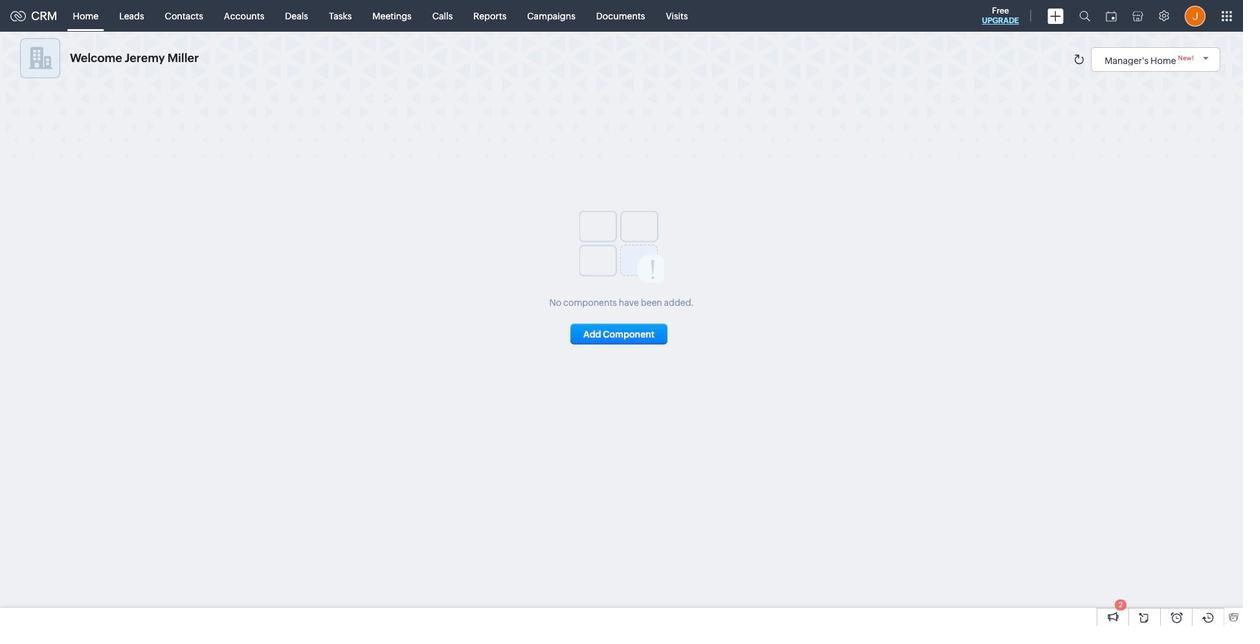 Task type: locate. For each thing, give the bounding box(es) containing it.
profile image
[[1185, 6, 1206, 26]]

search image
[[1080, 10, 1091, 21]]

create menu element
[[1040, 0, 1072, 31]]



Task type: describe. For each thing, give the bounding box(es) containing it.
calendar image
[[1106, 11, 1117, 21]]

search element
[[1072, 0, 1098, 32]]

create menu image
[[1048, 8, 1064, 24]]

profile element
[[1177, 0, 1214, 31]]

logo image
[[10, 11, 26, 21]]



Task type: vqa. For each thing, say whether or not it's contained in the screenshot.
Search element
yes



